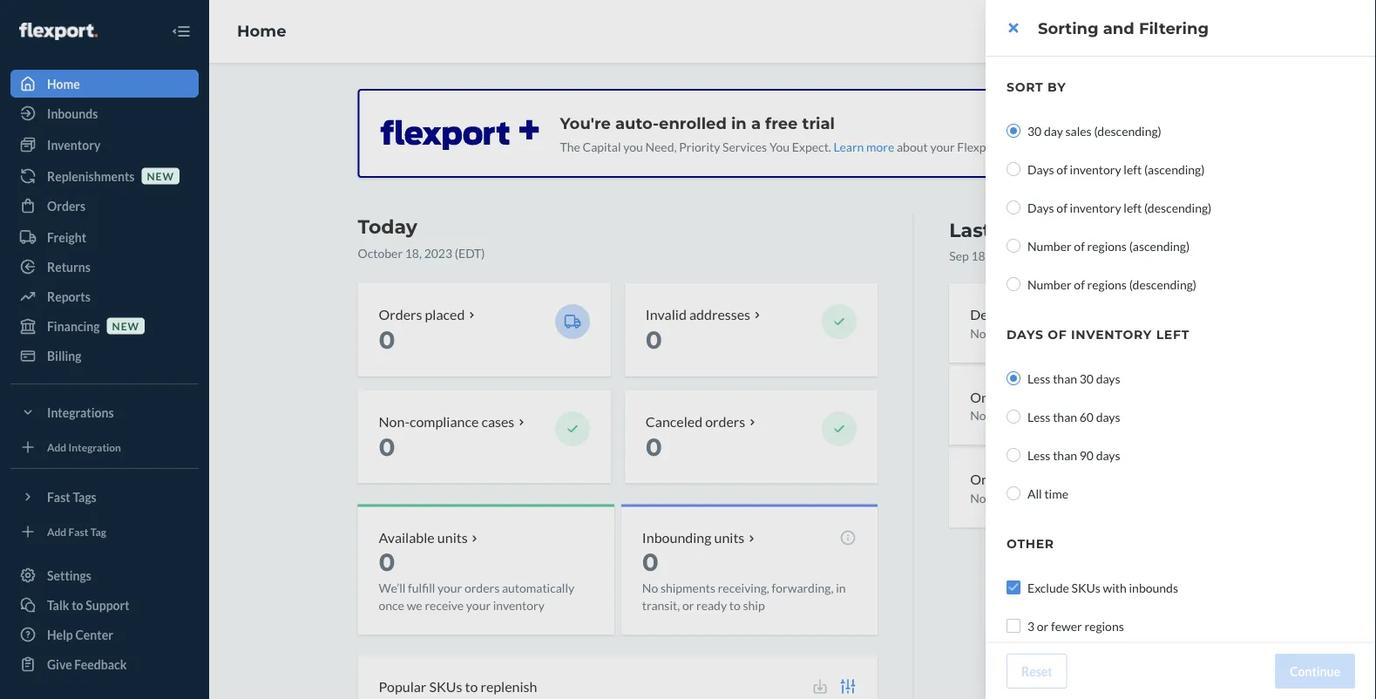 Task type: vqa. For each thing, say whether or not it's contained in the screenshot.
FREIGHT LINK to the left
no



Task type: describe. For each thing, give the bounding box(es) containing it.
than for 90
[[1054, 448, 1078, 463]]

days of inventory left (descending)
[[1028, 200, 1212, 215]]

of for days of inventory left (descending)
[[1057, 200, 1068, 215]]

days for days of inventory left (ascending)
[[1028, 162, 1055, 177]]

sort
[[1007, 80, 1044, 95]]

number of regions (ascending)
[[1028, 239, 1191, 253]]

of for days of inventory left (ascending)
[[1057, 162, 1068, 177]]

inventory for (descending)
[[1071, 200, 1122, 215]]

other
[[1007, 537, 1055, 552]]

left for (descending)
[[1124, 200, 1143, 215]]

3
[[1028, 619, 1035, 634]]

60
[[1080, 409, 1094, 424]]

fewer
[[1052, 619, 1083, 634]]

less than 90 days
[[1028, 448, 1121, 463]]

sorting and filtering
[[1039, 18, 1210, 37]]

of for days of inventory left
[[1048, 327, 1068, 342]]

number for number of regions (ascending)
[[1028, 239, 1072, 253]]

reset button
[[1007, 654, 1068, 689]]

all
[[1028, 486, 1043, 501]]

close image
[[1009, 21, 1019, 35]]

regions for (descending)
[[1088, 277, 1128, 292]]

0 vertical spatial (ascending)
[[1145, 162, 1206, 177]]

filtering
[[1140, 18, 1210, 37]]

2 vertical spatial regions
[[1085, 619, 1125, 634]]

sorting
[[1039, 18, 1099, 37]]

days for less than 30 days
[[1097, 371, 1121, 386]]

with
[[1104, 580, 1127, 595]]

continue button
[[1276, 654, 1356, 689]]

left for (ascending)
[[1124, 162, 1143, 177]]

3 or fewer regions
[[1028, 619, 1125, 634]]

days for days of inventory left (descending)
[[1028, 200, 1055, 215]]

2 vertical spatial left
[[1157, 327, 1190, 342]]

1 vertical spatial (ascending)
[[1130, 239, 1191, 253]]

and
[[1104, 18, 1135, 37]]

less than 60 days
[[1028, 409, 1121, 424]]

30 day sales (descending)
[[1028, 123, 1162, 138]]

all time
[[1028, 486, 1069, 501]]



Task type: locate. For each thing, give the bounding box(es) containing it.
1 horizontal spatial 30
[[1080, 371, 1094, 386]]

1 vertical spatial left
[[1124, 200, 1143, 215]]

(descending) down days of inventory left (ascending)
[[1145, 200, 1212, 215]]

regions down number of regions (ascending) at the right of page
[[1088, 277, 1128, 292]]

None radio
[[1007, 124, 1021, 138], [1007, 239, 1021, 253], [1007, 372, 1021, 385], [1007, 410, 1021, 424], [1007, 124, 1021, 138], [1007, 239, 1021, 253], [1007, 372, 1021, 385], [1007, 410, 1021, 424]]

2 number from the top
[[1028, 277, 1072, 292]]

days right 90
[[1097, 448, 1121, 463]]

number for number of regions (descending)
[[1028, 277, 1072, 292]]

inventory
[[1071, 162, 1122, 177], [1071, 200, 1122, 215], [1072, 327, 1153, 342]]

1 vertical spatial number
[[1028, 277, 1072, 292]]

number up number of regions (descending)
[[1028, 239, 1072, 253]]

2 vertical spatial inventory
[[1072, 327, 1153, 342]]

1 vertical spatial 30
[[1080, 371, 1094, 386]]

skus
[[1072, 580, 1101, 595]]

0 vertical spatial number
[[1028, 239, 1072, 253]]

by
[[1048, 80, 1067, 95]]

days right the 60
[[1097, 409, 1121, 424]]

day
[[1045, 123, 1064, 138]]

than for 30
[[1054, 371, 1078, 386]]

less than 30 days
[[1028, 371, 1121, 386]]

0 vertical spatial left
[[1124, 162, 1143, 177]]

1 less from the top
[[1028, 371, 1051, 386]]

regions right "fewer" at the right of page
[[1085, 619, 1125, 634]]

(descending) down number of regions (ascending) at the right of page
[[1130, 277, 1197, 292]]

(descending) up days of inventory left (ascending)
[[1095, 123, 1162, 138]]

of
[[1057, 162, 1068, 177], [1057, 200, 1068, 215], [1075, 239, 1086, 253], [1075, 277, 1086, 292], [1048, 327, 1068, 342]]

than left 90
[[1054, 448, 1078, 463]]

3 than from the top
[[1054, 448, 1078, 463]]

None checkbox
[[1007, 619, 1021, 633]]

1 vertical spatial inventory
[[1071, 200, 1122, 215]]

less for less than 60 days
[[1028, 409, 1051, 424]]

0 vertical spatial days
[[1028, 162, 1055, 177]]

0 vertical spatial less
[[1028, 371, 1051, 386]]

0 vertical spatial 30
[[1028, 123, 1042, 138]]

inbounds
[[1130, 580, 1179, 595]]

3 less from the top
[[1028, 448, 1051, 463]]

regions
[[1088, 239, 1128, 253], [1088, 277, 1128, 292], [1085, 619, 1125, 634]]

(descending) for 30 day sales (descending)
[[1095, 123, 1162, 138]]

1 than from the top
[[1054, 371, 1078, 386]]

1 days from the top
[[1028, 162, 1055, 177]]

left down number of regions (descending)
[[1157, 327, 1190, 342]]

than left the 60
[[1054, 409, 1078, 424]]

1 vertical spatial (descending)
[[1145, 200, 1212, 215]]

regions up number of regions (descending)
[[1088, 239, 1128, 253]]

1 vertical spatial days
[[1028, 200, 1055, 215]]

1 number from the top
[[1028, 239, 1072, 253]]

regions for (ascending)
[[1088, 239, 1128, 253]]

sort by
[[1007, 80, 1067, 95]]

(ascending) down days of inventory left (descending)
[[1130, 239, 1191, 253]]

days
[[1007, 327, 1044, 342], [1097, 371, 1121, 386], [1097, 409, 1121, 424], [1097, 448, 1121, 463]]

of up number of regions (ascending) at the right of page
[[1057, 200, 1068, 215]]

less left the 60
[[1028, 409, 1051, 424]]

0 vertical spatial regions
[[1088, 239, 1128, 253]]

of up the less than 30 days
[[1048, 327, 1068, 342]]

days of inventory left
[[1007, 327, 1190, 342]]

of for number of regions (descending)
[[1075, 277, 1086, 292]]

days up the less than 30 days
[[1007, 327, 1044, 342]]

30 left day
[[1028, 123, 1042, 138]]

inventory for (ascending)
[[1071, 162, 1122, 177]]

2 vertical spatial less
[[1028, 448, 1051, 463]]

days for less than 60 days
[[1097, 409, 1121, 424]]

0 horizontal spatial 30
[[1028, 123, 1042, 138]]

days of inventory left (ascending)
[[1028, 162, 1206, 177]]

than up less than 60 days
[[1054, 371, 1078, 386]]

continue
[[1291, 664, 1341, 679]]

reset
[[1022, 664, 1053, 679]]

None radio
[[1007, 162, 1021, 176], [1007, 201, 1021, 215], [1007, 277, 1021, 291], [1007, 448, 1021, 462], [1007, 487, 1021, 501], [1007, 162, 1021, 176], [1007, 201, 1021, 215], [1007, 277, 1021, 291], [1007, 448, 1021, 462], [1007, 487, 1021, 501]]

(ascending) up days of inventory left (descending)
[[1145, 162, 1206, 177]]

of for number of regions (ascending)
[[1075, 239, 1086, 253]]

inventory down number of regions (descending)
[[1072, 327, 1153, 342]]

of down number of regions (ascending) at the right of page
[[1075, 277, 1086, 292]]

days for less than 90 days
[[1097, 448, 1121, 463]]

than
[[1054, 371, 1078, 386], [1054, 409, 1078, 424], [1054, 448, 1078, 463]]

1 vertical spatial than
[[1054, 409, 1078, 424]]

left
[[1124, 162, 1143, 177], [1124, 200, 1143, 215], [1157, 327, 1190, 342]]

inventory up number of regions (ascending) at the right of page
[[1071, 200, 1122, 215]]

days down days of inventory left
[[1097, 371, 1121, 386]]

time
[[1045, 486, 1069, 501]]

of up number of regions (descending)
[[1075, 239, 1086, 253]]

left up days of inventory left (descending)
[[1124, 162, 1143, 177]]

2 vertical spatial than
[[1054, 448, 1078, 463]]

left down days of inventory left (ascending)
[[1124, 200, 1143, 215]]

30
[[1028, 123, 1042, 138], [1080, 371, 1094, 386]]

number of regions (descending)
[[1028, 277, 1197, 292]]

number
[[1028, 239, 1072, 253], [1028, 277, 1072, 292]]

days
[[1028, 162, 1055, 177], [1028, 200, 1055, 215]]

30 up the 60
[[1080, 371, 1094, 386]]

0 vertical spatial (descending)
[[1095, 123, 1162, 138]]

inventory down '30 day sales (descending)'
[[1071, 162, 1122, 177]]

1 vertical spatial less
[[1028, 409, 1051, 424]]

(ascending)
[[1145, 162, 1206, 177], [1130, 239, 1191, 253]]

less for less than 90 days
[[1028, 448, 1051, 463]]

(descending)
[[1095, 123, 1162, 138], [1145, 200, 1212, 215], [1130, 277, 1197, 292]]

0 vertical spatial inventory
[[1071, 162, 1122, 177]]

0 vertical spatial than
[[1054, 371, 1078, 386]]

less up less than 60 days
[[1028, 371, 1051, 386]]

2 than from the top
[[1054, 409, 1078, 424]]

or
[[1038, 619, 1049, 634]]

sales
[[1066, 123, 1092, 138]]

None checkbox
[[1007, 581, 1021, 595]]

less for less than 30 days
[[1028, 371, 1051, 386]]

1 vertical spatial regions
[[1088, 277, 1128, 292]]

exclude skus with inbounds
[[1028, 580, 1179, 595]]

(descending) for number of regions (descending)
[[1130, 277, 1197, 292]]

less
[[1028, 371, 1051, 386], [1028, 409, 1051, 424], [1028, 448, 1051, 463]]

2 less from the top
[[1028, 409, 1051, 424]]

of down day
[[1057, 162, 1068, 177]]

exclude
[[1028, 580, 1070, 595]]

than for 60
[[1054, 409, 1078, 424]]

number up days of inventory left
[[1028, 277, 1072, 292]]

2 vertical spatial (descending)
[[1130, 277, 1197, 292]]

less up all
[[1028, 448, 1051, 463]]

2 days from the top
[[1028, 200, 1055, 215]]

90
[[1080, 448, 1094, 463]]



